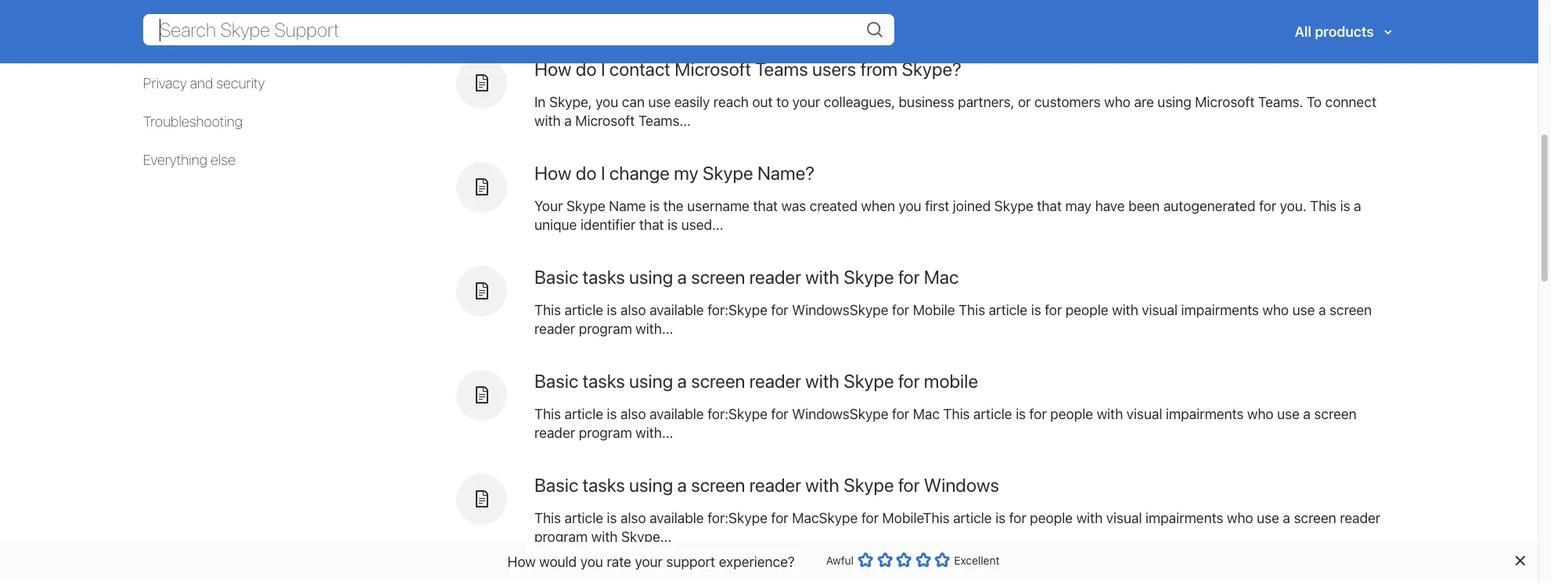 Task type: describe. For each thing, give the bounding box(es) containing it.
experience?
[[719, 554, 795, 570]]

name?
[[757, 162, 815, 184]]

using for basic tasks using a screen reader with skype for mac
[[629, 266, 673, 288]]

people inside if you use a phone number to sign up or sign in to skype, or if you have a phone number in your skype profile, people can search for you with that phone number...
[[1223, 0, 1266, 7]]

username
[[687, 198, 750, 214]]

who inside in skype, you can use easily reach out to your colleagues, business partners, or customers who are using microsoft teams. to connect with a microsoft teams...
[[1104, 94, 1131, 110]]

excellent
[[954, 554, 1000, 567]]

privacy and security
[[143, 75, 265, 91]]

teams
[[755, 58, 808, 80]]

this inside this article is also available for:skype for macskype for mobilethis article is for people with visual impairments who use a screen reader program with skype...
[[534, 510, 561, 526]]

everything else
[[143, 152, 236, 168]]

your skype name is the username that was created when you first joined skype that may have been autogenerated for you. this is a unique identifier that is used...
[[534, 198, 1361, 233]]

payments
[[237, 37, 297, 53]]

that inside if you use a phone number to sign up or sign in to skype, or if you have a phone number in your skype profile, people can search for you with that phone number...
[[564, 9, 589, 25]]

0 horizontal spatial microsoft
[[575, 113, 635, 129]]

5 option from the left
[[935, 552, 950, 568]]

rate
[[607, 554, 631, 570]]

change
[[609, 162, 670, 184]]

this inside your skype name is the username that was created when you first joined skype that may have been autogenerated for you. this is a unique identifier that is used...
[[1310, 198, 1337, 214]]

can inside if you use a phone number to sign up or sign in to skype, or if you have a phone number in your skype profile, people can search for you with that phone number...
[[1269, 0, 1292, 7]]

impairments for basic tasks using a screen reader with skype for mobile
[[1166, 406, 1244, 422]]

privacy and security link
[[143, 75, 265, 91]]

your inside in skype, you can use easily reach out to your colleagues, business partners, or customers who are using microsoft teams. to connect with a microsoft teams...
[[793, 94, 820, 110]]

been
[[1129, 198, 1160, 214]]

have inside your skype name is the username that was created when you first joined skype that may have been autogenerated for you. this is a unique identifier that is used...
[[1095, 198, 1125, 214]]

people inside this article is also available for:skype for windowsskype for mac this article is for people with visual impairments who use a screen reader program with...
[[1050, 406, 1093, 422]]

2 sign from the left
[[787, 0, 813, 7]]

purchases
[[143, 37, 207, 53]]

for:skype for windows
[[708, 510, 768, 526]]

in skype, you can use easily reach out to your colleagues, business partners, or customers who are using microsoft teams. to connect with a microsoft teams...
[[534, 94, 1377, 129]]

who inside this article is also available for:skype for windowsskype for mac this article is for people with visual impairments who use a screen reader program with...
[[1247, 406, 1274, 422]]

screen inside this article is also available for:skype for windowsskype for mac this article is for people with visual impairments who use a screen reader program with...
[[1314, 406, 1357, 422]]

how for how do i change my skype name?
[[534, 162, 572, 184]]

autogenerated
[[1164, 198, 1256, 214]]

from
[[860, 58, 898, 80]]

basic tasks using a screen reader with skype for mac link
[[534, 266, 959, 288]]

basic tasks using a screen reader with skype for mac
[[534, 266, 959, 288]]

screen inside this article is also available for:skype for macskype for mobilethis article is for people with visual impairments who use a screen reader program with skype...
[[1294, 510, 1336, 526]]

number...
[[636, 9, 695, 25]]

1 vertical spatial microsoft
[[1195, 94, 1255, 110]]

if
[[910, 0, 918, 7]]

easily
[[674, 94, 710, 110]]

basic for basic tasks using a screen reader with skype for windows
[[534, 474, 578, 496]]

how for how do i contact microsoft teams users from skype?
[[534, 58, 572, 80]]

are
[[1134, 94, 1154, 110]]

tasks for basic tasks using a screen reader with skype for windows
[[583, 474, 625, 496]]

a inside this article is also available for:skype for windowsskype for mac this article is for people with visual impairments who use a screen reader program with...
[[1303, 406, 1311, 422]]

can inside in skype, you can use easily reach out to your colleagues, business partners, or customers who are using microsoft teams. to connect with a microsoft teams...
[[622, 94, 645, 110]]

would
[[539, 554, 577, 570]]

do for contact
[[576, 58, 597, 80]]

was
[[781, 198, 806, 214]]

or inside in skype, you can use easily reach out to your colleagues, business partners, or customers who are using microsoft teams. to connect with a microsoft teams...
[[1018, 94, 1031, 110]]

how do i change my skype name?
[[534, 162, 815, 184]]

you inside in skype, you can use easily reach out to your colleagues, business partners, or customers who are using microsoft teams. to connect with a microsoft teams...
[[596, 94, 618, 110]]

tasks for basic tasks using a screen reader with skype for mobile
[[583, 370, 625, 392]]

visual inside this article is also available for:skype for macskype for mobilethis article is for people with visual impairments who use a screen reader program with skype...
[[1106, 510, 1142, 526]]

also for basic tasks using a screen reader with skype for mobile
[[621, 406, 646, 422]]

mobilethis
[[882, 510, 950, 526]]

with... for basic tasks using a screen reader with skype for mac
[[636, 321, 673, 337]]

use inside this article is also available for:skype for windowsskype for mobile this article is for people with visual impairments who use a screen reader program with...
[[1293, 302, 1315, 318]]

use inside this article is also available for:skype for macskype for mobilethis article is for people with visual impairments who use a screen reader program with skype...
[[1257, 510, 1279, 526]]

how do i contact microsoft teams users from skype? link
[[534, 58, 962, 80]]

for:skype for mobile
[[708, 406, 768, 422]]

available for basic tasks using a screen reader with skype for mobile
[[650, 406, 704, 422]]

business
[[899, 94, 954, 110]]

colleagues,
[[824, 94, 895, 110]]

for:skype for mac
[[708, 302, 768, 318]]

to
[[1307, 94, 1322, 110]]

2 in from the left
[[1087, 0, 1098, 7]]

name
[[609, 198, 646, 214]]

windowsskype for mac
[[792, 302, 889, 318]]

program for basic tasks using a screen reader with skype for mobile
[[579, 425, 632, 441]]

2 option from the left
[[877, 552, 893, 568]]

first
[[925, 198, 949, 214]]

using for basic tasks using a screen reader with skype for windows
[[629, 474, 673, 496]]

connect
[[1325, 94, 1377, 110]]

impairments for basic tasks using a screen reader with skype for mac
[[1181, 302, 1259, 318]]

skype...
[[621, 529, 672, 545]]

search
[[1295, 0, 1338, 7]]

basic tasks using a screen reader with skype for mobile link
[[534, 370, 978, 392]]

skype, inside if you use a phone number to sign up or sign in to skype, or if you have a phone number in your skype profile, people can search for you with that phone number...
[[847, 0, 890, 7]]

how do i change my skype name? link
[[534, 162, 815, 184]]

support
[[666, 554, 715, 570]]

customers
[[1035, 94, 1101, 110]]

the
[[663, 198, 684, 214]]

if
[[534, 0, 543, 7]]

mobile
[[924, 370, 978, 392]]

and for payments
[[211, 37, 234, 53]]

using inside in skype, you can use easily reach out to your colleagues, business partners, or customers who are using microsoft teams. to connect with a microsoft teams...
[[1158, 94, 1192, 110]]

basic tasks using a screen reader with skype for windows
[[534, 474, 999, 496]]

basic for basic tasks using a screen reader with skype for mobile
[[534, 370, 578, 392]]

1 sign from the left
[[721, 0, 747, 7]]

reader inside this article is also available for:skype for macskype for mobilethis article is for people with visual impairments who use a screen reader program with skype...
[[1340, 510, 1381, 526]]

available for basic tasks using a screen reader with skype for windows
[[650, 510, 704, 526]]

this article is also available for:skype for windowsskype for mobile this article is for people with visual impairments who use a screen reader program with...
[[534, 302, 1372, 337]]

you.
[[1280, 198, 1307, 214]]

using for basic tasks using a screen reader with skype for mobile
[[629, 370, 673, 392]]

with... for basic tasks using a screen reader with skype for mobile
[[636, 425, 673, 441]]

when
[[861, 198, 895, 214]]

how would you rate your support experience?
[[508, 554, 795, 570]]

a inside this article is also available for:skype for windowsskype for mobile this article is for people with visual impairments who use a screen reader program with...
[[1319, 302, 1326, 318]]

unique
[[534, 217, 577, 233]]

basic for basic tasks using a screen reader with skype for mac
[[534, 266, 578, 288]]

everything
[[143, 152, 207, 168]]

else
[[211, 152, 236, 168]]

people inside this article is also available for:skype for macskype for mobilethis article is for people with visual impairments who use a screen reader program with skype...
[[1030, 510, 1073, 526]]

your inside if you use a phone number to sign up or sign in to skype, or if you have a phone number in your skype profile, people can search for you with that phone number...
[[1101, 0, 1129, 7]]

2 horizontal spatial to
[[831, 0, 843, 7]]



Task type: locate. For each thing, give the bounding box(es) containing it.
you
[[546, 0, 569, 7], [921, 0, 944, 7], [1362, 0, 1385, 7], [596, 94, 618, 110], [899, 198, 922, 214], [580, 554, 603, 570]]

1 for:skype from the top
[[708, 302, 768, 318]]

impairments inside this article is also available for:skype for windowsskype for mac this article is for people with visual impairments who use a screen reader program with...
[[1166, 406, 1244, 422]]

how up your
[[534, 162, 572, 184]]

1 horizontal spatial or
[[893, 0, 906, 7]]

how up in
[[534, 58, 572, 80]]

0 vertical spatial skype,
[[847, 0, 890, 7]]

people inside this article is also available for:skype for windowsskype for mobile this article is for people with visual impairments who use a screen reader program with...
[[1066, 302, 1109, 318]]

1 vertical spatial windowsskype
[[792, 406, 889, 422]]

1 horizontal spatial skype,
[[847, 0, 890, 7]]

to inside in skype, you can use easily reach out to your colleagues, business partners, or customers who are using microsoft teams. to connect with a microsoft teams...
[[776, 94, 789, 110]]

Search Skype Support text field
[[143, 14, 894, 45]]

microsoft up reach
[[675, 58, 751, 80]]

program inside this article is also available for:skype for windowsskype for mac this article is for people with visual impairments who use a screen reader program with...
[[579, 425, 632, 441]]

skype, inside in skype, you can use easily reach out to your colleagues, business partners, or customers who are using microsoft teams. to connect with a microsoft teams...
[[549, 94, 592, 110]]

1 vertical spatial skype,
[[549, 94, 592, 110]]

0 horizontal spatial sign
[[721, 0, 747, 7]]

also for basic tasks using a screen reader with skype for mac
[[621, 302, 646, 318]]

microsoft left teams.
[[1195, 94, 1255, 110]]

0 horizontal spatial have
[[948, 0, 977, 7]]

0 horizontal spatial skype,
[[549, 94, 592, 110]]

visual for mac
[[1142, 302, 1178, 318]]

reader inside this article is also available for:skype for windowsskype for mobile this article is for people with visual impairments who use a screen reader program with...
[[534, 321, 575, 337]]

dismiss the survey image
[[1513, 555, 1526, 567]]

1 vertical spatial mac
[[913, 406, 940, 422]]

also inside this article is also available for:skype for windowsskype for mobile this article is for people with visual impairments who use a screen reader program with...
[[621, 302, 646, 318]]

3 for:skype from the top
[[708, 510, 768, 526]]

visual for mobile
[[1127, 406, 1162, 422]]

1 vertical spatial program
[[579, 425, 632, 441]]

0 vertical spatial can
[[1269, 0, 1292, 7]]

1 vertical spatial can
[[622, 94, 645, 110]]

1 vertical spatial have
[[1095, 198, 1125, 214]]

sign right up
[[787, 0, 813, 7]]

to up users
[[831, 0, 843, 7]]

do left "change"
[[576, 162, 597, 184]]

0 vertical spatial also
[[621, 302, 646, 318]]

or right up
[[770, 0, 783, 7]]

for:skype inside this article is also available for:skype for windowsskype for mobile this article is for people with visual impairments who use a screen reader program with...
[[708, 302, 768, 318]]

for:skype down basic tasks using a screen reader with skype for windows
[[708, 510, 768, 526]]

how left would
[[508, 554, 536, 570]]

do left contact
[[576, 58, 597, 80]]

partners,
[[958, 94, 1014, 110]]

with inside this article is also available for:skype for windowsskype for mobile this article is for people with visual impairments who use a screen reader program with...
[[1112, 302, 1138, 318]]

a inside this article is also available for:skype for macskype for mobilethis article is for people with visual impairments who use a screen reader program with skype...
[[1283, 510, 1290, 526]]

1 in from the left
[[816, 0, 827, 7]]

1 horizontal spatial can
[[1269, 0, 1292, 7]]

available inside this article is also available for:skype for windowsskype for mobile this article is for people with visual impairments who use a screen reader program with...
[[650, 302, 704, 318]]

people
[[1223, 0, 1266, 7], [1066, 302, 1109, 318], [1050, 406, 1093, 422], [1030, 510, 1073, 526]]

0 vertical spatial impairments
[[1181, 302, 1259, 318]]

this article is also available for:skype for windowsskype for mac this article is for people with visual impairments who use a screen reader program with...
[[534, 406, 1357, 441]]

1 vertical spatial with...
[[636, 425, 673, 441]]

0 vertical spatial for:skype
[[708, 302, 768, 318]]

2 for:skype from the top
[[708, 406, 768, 422]]

in
[[816, 0, 827, 7], [1087, 0, 1098, 7]]

mac for windowsskype
[[913, 406, 940, 422]]

1 do from the top
[[576, 58, 597, 80]]

have right may on the top of page
[[1095, 198, 1125, 214]]

for:skype inside this article is also available for:skype for windowsskype for mac this article is for people with visual impairments who use a screen reader program with...
[[708, 406, 768, 422]]

also inside this article is also available for:skype for windowsskype for mac this article is for people with visual impairments who use a screen reader program with...
[[621, 406, 646, 422]]

or right partners,
[[1018, 94, 1031, 110]]

2 available from the top
[[650, 406, 704, 422]]

0 horizontal spatial or
[[770, 0, 783, 7]]

2 vertical spatial program
[[534, 529, 588, 545]]

1 horizontal spatial in
[[1087, 0, 1098, 7]]

1 i from the top
[[601, 58, 605, 80]]

everything else link
[[143, 152, 236, 168]]

1 vertical spatial impairments
[[1166, 406, 1244, 422]]

this article is also available for:skype for macskype for mobilethis article is for people with visual impairments who use a screen reader program with skype...
[[534, 510, 1381, 545]]

macskype
[[792, 510, 858, 526]]

visual inside this article is also available for:skype for windowsskype for mobile this article is for people with visual impairments who use a screen reader program with...
[[1142, 302, 1178, 318]]

reader
[[749, 266, 801, 288], [534, 321, 575, 337], [749, 370, 801, 392], [534, 425, 575, 441], [749, 474, 801, 496], [1340, 510, 1381, 526]]

this
[[1310, 198, 1337, 214], [534, 302, 561, 318], [959, 302, 985, 318], [534, 406, 561, 422], [943, 406, 970, 422], [534, 510, 561, 526]]

3 also from the top
[[621, 510, 646, 526]]

reach
[[714, 94, 749, 110]]

do
[[576, 58, 597, 80], [576, 162, 597, 184]]

program inside this article is also available for:skype for windowsskype for mobile this article is for people with visual impairments who use a screen reader program with...
[[579, 321, 632, 337]]

1 vertical spatial basic
[[534, 370, 578, 392]]

1 vertical spatial also
[[621, 406, 646, 422]]

1 vertical spatial how
[[534, 162, 572, 184]]

can left search
[[1269, 0, 1292, 7]]

3 available from the top
[[650, 510, 704, 526]]

impairments
[[1181, 302, 1259, 318], [1166, 406, 1244, 422], [1146, 510, 1223, 526]]

to right out
[[776, 94, 789, 110]]

1 horizontal spatial have
[[1095, 198, 1125, 214]]

profile,
[[1175, 0, 1219, 7]]

1 vertical spatial and
[[190, 75, 213, 91]]

0 vertical spatial have
[[948, 0, 977, 7]]

visual inside this article is also available for:skype for windowsskype for mac this article is for people with visual impairments who use a screen reader program with...
[[1127, 406, 1162, 422]]

i for contact
[[601, 58, 605, 80]]

2 vertical spatial available
[[650, 510, 704, 526]]

1 vertical spatial visual
[[1127, 406, 1162, 422]]

with
[[534, 9, 561, 25], [534, 113, 561, 129], [805, 266, 840, 288], [1112, 302, 1138, 318], [805, 370, 840, 392], [1097, 406, 1123, 422], [805, 474, 840, 496], [1076, 510, 1103, 526], [591, 529, 618, 545]]

0 vertical spatial mac
[[924, 266, 959, 288]]

skype, right in
[[549, 94, 592, 110]]

3 option from the left
[[896, 552, 912, 568]]

privacy
[[143, 75, 187, 91]]

i
[[601, 58, 605, 80], [601, 162, 605, 184]]

screen inside this article is also available for:skype for windowsskype for mobile this article is for people with visual impairments who use a screen reader program with...
[[1330, 302, 1372, 318]]

impairments inside this article is also available for:skype for windowsskype for mobile this article is for people with visual impairments who use a screen reader program with...
[[1181, 302, 1259, 318]]

mac inside this article is also available for:skype for windowsskype for mac this article is for people with visual impairments who use a screen reader program with...
[[913, 406, 940, 422]]

who inside this article is also available for:skype for macskype for mobilethis article is for people with visual impairments who use a screen reader program with skype...
[[1227, 510, 1253, 526]]

2 with... from the top
[[636, 425, 673, 441]]

a
[[599, 0, 606, 7], [981, 0, 988, 7], [564, 113, 572, 129], [1354, 198, 1361, 214], [677, 266, 687, 288], [1319, 302, 1326, 318], [677, 370, 687, 392], [1303, 406, 1311, 422], [677, 474, 687, 496], [1283, 510, 1290, 526]]

1 horizontal spatial your
[[793, 94, 820, 110]]

have
[[948, 0, 977, 7], [1095, 198, 1125, 214]]

mobile
[[913, 302, 955, 318]]

with inside if you use a phone number to sign up or sign in to skype, or if you have a phone number in your skype profile, people can search for you with that phone number...
[[534, 9, 561, 25]]

1 horizontal spatial sign
[[787, 0, 813, 7]]

for inside your skype name is the username that was created when you first joined skype that may have been autogenerated for you. this is a unique identifier that is used...
[[1259, 198, 1277, 214]]

available for basic tasks using a screen reader with skype for mac
[[650, 302, 704, 318]]

visual
[[1142, 302, 1178, 318], [1127, 406, 1162, 422], [1106, 510, 1142, 526]]

basic tasks using a screen reader with skype for mobile
[[534, 370, 978, 392]]

skype,
[[847, 0, 890, 7], [549, 94, 592, 110]]

created
[[810, 198, 858, 214]]

use inside if you use a phone number to sign up or sign in to skype, or if you have a phone number in your skype profile, people can search for you with that phone number...
[[573, 0, 595, 7]]

number
[[653, 0, 701, 7], [1035, 0, 1083, 7]]

awful
[[826, 554, 854, 567]]

2 vertical spatial also
[[621, 510, 646, 526]]

0 vertical spatial microsoft
[[675, 58, 751, 80]]

how do i contact microsoft teams users from skype?
[[534, 58, 962, 80]]

basic tasks using a screen reader with skype for windows link
[[534, 474, 999, 496]]

2 basic from the top
[[534, 370, 578, 392]]

mac up mobile
[[924, 266, 959, 288]]

and right the privacy
[[190, 75, 213, 91]]

how
[[534, 58, 572, 80], [534, 162, 572, 184], [508, 554, 536, 570]]

with... inside this article is also available for:skype for windowsskype for mobile this article is for people with visual impairments who use a screen reader program with...
[[636, 321, 673, 337]]

microsoft left teams...
[[575, 113, 635, 129]]

contact
[[609, 58, 671, 80]]

for
[[1341, 0, 1359, 7], [1259, 198, 1277, 214], [898, 266, 920, 288], [771, 302, 789, 318], [892, 302, 909, 318], [1045, 302, 1062, 318], [898, 370, 920, 392], [771, 406, 789, 422], [892, 406, 909, 422], [1030, 406, 1047, 422], [898, 474, 920, 496], [771, 510, 789, 526], [861, 510, 879, 526], [1009, 510, 1026, 526]]

have right if
[[948, 0, 977, 7]]

and
[[211, 37, 234, 53], [190, 75, 213, 91]]

in
[[534, 94, 546, 110]]

if you use a phone number to sign up or sign in to skype, or if you have a phone number in your skype profile, people can search for you with that phone number...
[[534, 0, 1385, 25]]

skype?
[[902, 58, 962, 80]]

1 horizontal spatial to
[[776, 94, 789, 110]]

a inside your skype name is the username that was created when you first joined skype that may have been autogenerated for you. this is a unique identifier that is used...
[[1354, 198, 1361, 214]]

1 vertical spatial your
[[793, 94, 820, 110]]

article
[[565, 302, 603, 318], [989, 302, 1028, 318], [565, 406, 603, 422], [974, 406, 1012, 422], [565, 510, 603, 526], [953, 510, 992, 526]]

your
[[534, 198, 563, 214]]

purchases and payments link
[[143, 37, 297, 53]]

0 vertical spatial i
[[601, 58, 605, 80]]

i left "change"
[[601, 162, 605, 184]]

i for change
[[601, 162, 605, 184]]

1 horizontal spatial microsoft
[[675, 58, 751, 80]]

1 horizontal spatial number
[[1035, 0, 1083, 7]]

2 number from the left
[[1035, 0, 1083, 7]]

or left if
[[893, 0, 906, 7]]

have inside if you use a phone number to sign up or sign in to skype, or if you have a phone number in your skype profile, people can search for you with that phone number...
[[948, 0, 977, 7]]

0 vertical spatial do
[[576, 58, 597, 80]]

available inside this article is also available for:skype for windowsskype for mac this article is for people with visual impairments who use a screen reader program with...
[[650, 406, 704, 422]]

for:skype down the basic tasks using a screen reader with skype for mac
[[708, 302, 768, 318]]

1 vertical spatial tasks
[[583, 370, 625, 392]]

3 tasks from the top
[[583, 474, 625, 496]]

use inside this article is also available for:skype for windowsskype for mac this article is for people with visual impairments who use a screen reader program with...
[[1277, 406, 1300, 422]]

2 horizontal spatial microsoft
[[1195, 94, 1255, 110]]

how for how would you rate your support experience?
[[508, 554, 536, 570]]

can down contact
[[622, 94, 645, 110]]

available
[[650, 302, 704, 318], [650, 406, 704, 422], [650, 510, 704, 526]]

use inside in skype, you can use easily reach out to your colleagues, business partners, or customers who are using microsoft teams. to connect with a microsoft teams...
[[648, 94, 671, 110]]

0 vertical spatial basic
[[534, 266, 578, 288]]

0 horizontal spatial to
[[705, 0, 717, 7]]

0 vertical spatial and
[[211, 37, 234, 53]]

my
[[674, 162, 699, 184]]

up
[[751, 0, 767, 7]]

windowsskype
[[792, 302, 889, 318], [792, 406, 889, 422]]

with... inside this article is also available for:skype for windowsskype for mac this article is for people with visual impairments who use a screen reader program with...
[[636, 425, 673, 441]]

2 vertical spatial your
[[635, 554, 663, 570]]

2 also from the top
[[621, 406, 646, 422]]

with inside this article is also available for:skype for windowsskype for mac this article is for people with visual impairments who use a screen reader program with...
[[1097, 406, 1123, 422]]

use
[[573, 0, 595, 7], [648, 94, 671, 110], [1293, 302, 1315, 318], [1277, 406, 1300, 422], [1257, 510, 1279, 526]]

phone
[[610, 0, 649, 7], [992, 0, 1031, 7], [593, 9, 632, 25]]

windows
[[924, 474, 999, 496]]

may
[[1065, 198, 1092, 214]]

and up security at left top
[[211, 37, 234, 53]]

also
[[621, 302, 646, 318], [621, 406, 646, 422], [621, 510, 646, 526]]

2 tasks from the top
[[583, 370, 625, 392]]

3 basic from the top
[[534, 474, 578, 496]]

is
[[650, 198, 660, 214], [1340, 198, 1350, 214], [668, 217, 678, 233], [607, 302, 617, 318], [1031, 302, 1041, 318], [607, 406, 617, 422], [1016, 406, 1026, 422], [607, 510, 617, 526], [995, 510, 1006, 526]]

how would you rate your support experience? list box
[[858, 549, 950, 577]]

who inside this article is also available for:skype for windowsskype for mobile this article is for people with visual impairments who use a screen reader program with...
[[1263, 302, 1289, 318]]

joined
[[953, 198, 991, 214]]

0 vertical spatial available
[[650, 302, 704, 318]]

1 with... from the top
[[636, 321, 673, 337]]

sign left up
[[721, 0, 747, 7]]

windowsskype inside this article is also available for:skype for windowsskype for mobile this article is for people with visual impairments who use a screen reader program with...
[[792, 302, 889, 318]]

2 vertical spatial tasks
[[583, 474, 625, 496]]

also inside this article is also available for:skype for macskype for mobilethis article is for people with visual impairments who use a screen reader program with skype...
[[621, 510, 646, 526]]

for:skype inside this article is also available for:skype for macskype for mobilethis article is for people with visual impairments who use a screen reader program with skype...
[[708, 510, 768, 526]]

1 option from the left
[[858, 552, 873, 568]]

option
[[858, 552, 873, 568], [877, 552, 893, 568], [896, 552, 912, 568], [915, 552, 931, 568], [935, 552, 950, 568]]

mac
[[924, 266, 959, 288], [913, 406, 940, 422]]

troubleshooting link
[[143, 113, 243, 130]]

4 option from the left
[[915, 552, 931, 568]]

i left contact
[[601, 58, 605, 80]]

you inside your skype name is the username that was created when you first joined skype that may have been autogenerated for you. this is a unique identifier that is used...
[[899, 198, 922, 214]]

2 i from the top
[[601, 162, 605, 184]]

0 horizontal spatial your
[[635, 554, 663, 570]]

2 windowsskype from the top
[[792, 406, 889, 422]]

2 vertical spatial impairments
[[1146, 510, 1223, 526]]

that
[[564, 9, 589, 25], [753, 198, 778, 214], [1037, 198, 1062, 214], [639, 217, 664, 233]]

1 tasks from the top
[[583, 266, 625, 288]]

0 vertical spatial windowsskype
[[792, 302, 889, 318]]

1 also from the top
[[621, 302, 646, 318]]

0 horizontal spatial can
[[622, 94, 645, 110]]

program inside this article is also available for:skype for macskype for mobilethis article is for people with visual impairments who use a screen reader program with skype...
[[534, 529, 588, 545]]

teams...
[[638, 113, 691, 129]]

2 vertical spatial microsoft
[[575, 113, 635, 129]]

0 vertical spatial program
[[579, 321, 632, 337]]

0 vertical spatial your
[[1101, 0, 1129, 7]]

0 vertical spatial how
[[534, 58, 572, 80]]

purchases and payments
[[143, 37, 297, 53]]

2 vertical spatial visual
[[1106, 510, 1142, 526]]

also for basic tasks using a screen reader with skype for windows
[[621, 510, 646, 526]]

2 horizontal spatial your
[[1101, 0, 1129, 7]]

tasks
[[583, 266, 625, 288], [583, 370, 625, 392], [583, 474, 625, 496]]

windowsskype inside this article is also available for:skype for windowsskype for mac this article is for people with visual impairments who use a screen reader program with...
[[792, 406, 889, 422]]

microsoft
[[675, 58, 751, 80], [1195, 94, 1255, 110], [575, 113, 635, 129]]

0 vertical spatial with...
[[636, 321, 673, 337]]

2 horizontal spatial or
[[1018, 94, 1031, 110]]

identifier
[[581, 217, 636, 233]]

1 vertical spatial do
[[576, 162, 597, 184]]

0 horizontal spatial in
[[816, 0, 827, 7]]

windowsskype for mobile
[[792, 406, 889, 422]]

1 vertical spatial for:skype
[[708, 406, 768, 422]]

for:skype down basic tasks using a screen reader with skype for mobile on the bottom of the page
[[708, 406, 768, 422]]

troubleshooting
[[143, 113, 243, 130]]

tasks for basic tasks using a screen reader with skype for mac
[[583, 266, 625, 288]]

program for basic tasks using a screen reader with skype for mac
[[579, 321, 632, 337]]

skype inside if you use a phone number to sign up or sign in to skype, or if you have a phone number in your skype profile, people can search for you with that phone number...
[[1133, 0, 1172, 7]]

used...
[[681, 217, 723, 233]]

2 do from the top
[[576, 162, 597, 184]]

0 vertical spatial tasks
[[583, 266, 625, 288]]

0 horizontal spatial number
[[653, 0, 701, 7]]

or
[[770, 0, 783, 7], [893, 0, 906, 7], [1018, 94, 1031, 110]]

and for security
[[190, 75, 213, 91]]

mac for skype
[[924, 266, 959, 288]]

2 vertical spatial how
[[508, 554, 536, 570]]

do for change
[[576, 162, 597, 184]]

1 available from the top
[[650, 302, 704, 318]]

1 number from the left
[[653, 0, 701, 7]]

1 vertical spatial available
[[650, 406, 704, 422]]

with inside in skype, you can use easily reach out to your colleagues, business partners, or customers who are using microsoft teams. to connect with a microsoft teams...
[[534, 113, 561, 129]]

screen
[[691, 266, 745, 288], [1330, 302, 1372, 318], [691, 370, 745, 392], [1314, 406, 1357, 422], [691, 474, 745, 496], [1294, 510, 1336, 526]]

teams.
[[1258, 94, 1303, 110]]

can
[[1269, 0, 1292, 7], [622, 94, 645, 110]]

skype, left if
[[847, 0, 890, 7]]

1 windowsskype from the top
[[792, 302, 889, 318]]

2 vertical spatial for:skype
[[708, 510, 768, 526]]

available inside this article is also available for:skype for macskype for mobilethis article is for people with visual impairments who use a screen reader program with skype...
[[650, 510, 704, 526]]

for inside if you use a phone number to sign up or sign in to skype, or if you have a phone number in your skype profile, people can search for you with that phone number...
[[1341, 0, 1359, 7]]

with...
[[636, 321, 673, 337], [636, 425, 673, 441]]

mac down mobile
[[913, 406, 940, 422]]

1 basic from the top
[[534, 266, 578, 288]]

impairments inside this article is also available for:skype for macskype for mobilethis article is for people with visual impairments who use a screen reader program with skype...
[[1146, 510, 1223, 526]]

0 vertical spatial visual
[[1142, 302, 1178, 318]]

security
[[216, 75, 265, 91]]

1 vertical spatial i
[[601, 162, 605, 184]]

2 vertical spatial basic
[[534, 474, 578, 496]]

reader inside this article is also available for:skype for windowsskype for mac this article is for people with visual impairments who use a screen reader program with...
[[534, 425, 575, 441]]

out
[[752, 94, 773, 110]]

who
[[1104, 94, 1131, 110], [1263, 302, 1289, 318], [1247, 406, 1274, 422], [1227, 510, 1253, 526]]

a inside in skype, you can use easily reach out to your colleagues, business partners, or customers who are using microsoft teams. to connect with a microsoft teams...
[[564, 113, 572, 129]]

users
[[812, 58, 856, 80]]

to left up
[[705, 0, 717, 7]]



Task type: vqa. For each thing, say whether or not it's contained in the screenshot.
Release
no



